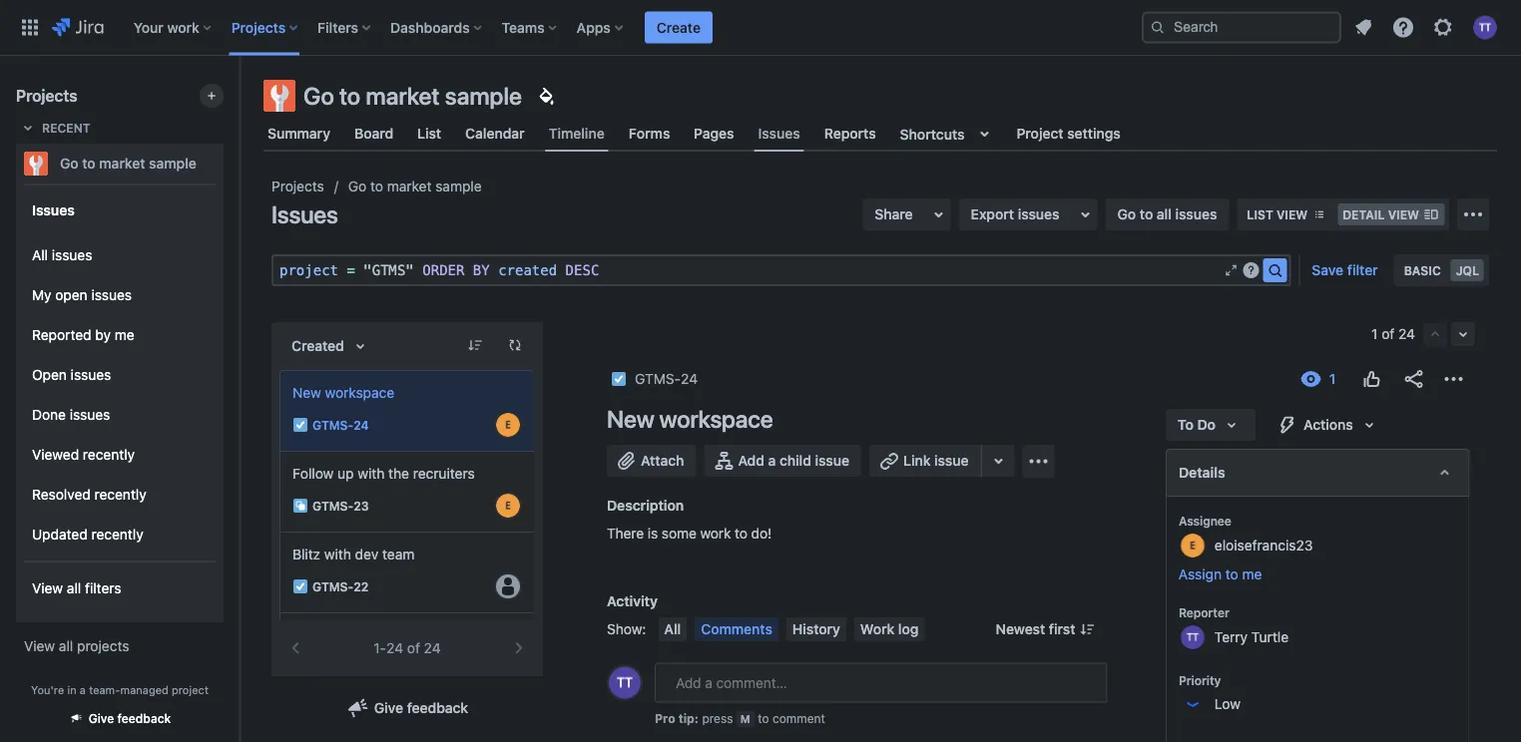 Task type: vqa. For each thing, say whether or not it's contained in the screenshot.
Update to the bottom
no



Task type: locate. For each thing, give the bounding box(es) containing it.
issues inside group
[[32, 201, 75, 218]]

0 horizontal spatial all
[[32, 247, 48, 264]]

issues up open
[[52, 247, 92, 264]]

viewed recently
[[32, 447, 135, 463]]

task image down blitz
[[293, 579, 309, 595]]

tab list containing issues
[[252, 116, 1510, 152]]

your work
[[134, 19, 199, 35]]

is
[[648, 526, 658, 542]]

1 vertical spatial projects
[[16, 86, 77, 105]]

22
[[354, 580, 369, 594]]

editor image
[[1224, 263, 1240, 279]]

2 vertical spatial recently
[[91, 527, 143, 543]]

of right 1-
[[407, 641, 420, 657]]

0 horizontal spatial gtms-24
[[313, 418, 369, 432]]

view up search image
[[1277, 208, 1308, 222]]

work right your
[[167, 19, 199, 35]]

gtms- up the 'up'
[[313, 418, 354, 432]]

to do
[[1178, 417, 1216, 433]]

give feedback button down you're in a team-managed project
[[57, 703, 183, 735]]

give feedback
[[374, 700, 469, 717], [89, 712, 171, 726]]

0 horizontal spatial project
[[172, 684, 209, 697]]

workspace
[[325, 385, 395, 401], [660, 405, 773, 433]]

work
[[861, 622, 895, 638]]

reporter
[[1179, 606, 1229, 620]]

project
[[280, 262, 339, 279], [172, 684, 209, 697]]

view up you're
[[24, 639, 55, 655]]

task image
[[611, 371, 627, 387], [293, 417, 309, 433], [293, 579, 309, 595]]

24 right 1-
[[424, 641, 441, 657]]

add
[[738, 453, 765, 469]]

link
[[904, 453, 931, 469]]

2 issue from the left
[[935, 453, 969, 469]]

go to market sample up list link
[[304, 82, 522, 110]]

1 horizontal spatial me
[[1242, 567, 1262, 583]]

some
[[662, 526, 697, 542]]

issues inside 'button'
[[1018, 206, 1060, 223]]

detail view
[[1343, 208, 1420, 222]]

issue right link
[[935, 453, 969, 469]]

issues down the projects link
[[272, 201, 338, 229]]

to right "assign"
[[1225, 567, 1238, 583]]

recently for viewed recently
[[83, 447, 135, 463]]

1 vertical spatial gtms-24
[[313, 418, 369, 432]]

0 horizontal spatial issue
[[815, 453, 850, 469]]

give feedback button down 1-24 of 24
[[334, 693, 480, 725]]

issue inside 'button'
[[935, 453, 969, 469]]

2 horizontal spatial issues
[[758, 125, 801, 142]]

work inside popup button
[[167, 19, 199, 35]]

notifications image
[[1352, 15, 1376, 39]]

0 horizontal spatial with
[[324, 547, 351, 563]]

list inside list link
[[418, 125, 441, 142]]

issues right pages
[[758, 125, 801, 142]]

forms link
[[625, 116, 674, 152]]

issues up viewed recently
[[70, 407, 110, 423]]

viewed
[[32, 447, 79, 463]]

0 vertical spatial with
[[358, 466, 385, 482]]

feedback down the managed
[[117, 712, 171, 726]]

market down list link
[[387, 178, 432, 195]]

issues for export issues
[[1018, 206, 1060, 223]]

give feedback down you're in a team-managed project
[[89, 712, 171, 726]]

help image
[[1392, 15, 1416, 39]]

pages link
[[690, 116, 738, 152]]

open export issues dropdown image
[[1074, 203, 1098, 227]]

work
[[167, 19, 199, 35], [701, 526, 731, 542]]

your
[[134, 19, 164, 35]]

issue right child
[[815, 453, 850, 469]]

1 vertical spatial all
[[664, 622, 681, 638]]

show:
[[607, 622, 646, 638]]

link issue button
[[870, 445, 983, 477]]

24 right 1 on the top right of page
[[1399, 326, 1416, 342]]

newest
[[996, 622, 1046, 638]]

0 horizontal spatial me
[[115, 327, 134, 344]]

2 vertical spatial projects
[[272, 178, 324, 195]]

1 horizontal spatial project
[[280, 262, 339, 279]]

low
[[1215, 696, 1241, 713]]

1 vertical spatial a
[[80, 684, 86, 697]]

1 vertical spatial recently
[[94, 487, 147, 503]]

task image left the gtms-24 link
[[611, 371, 627, 387]]

banner containing your work
[[0, 0, 1522, 56]]

projects down summary link
[[272, 178, 324, 195]]

a right add
[[768, 453, 776, 469]]

terry turtle
[[1215, 629, 1289, 646]]

1 horizontal spatial go to market sample link
[[348, 175, 482, 199]]

details element
[[1166, 449, 1470, 497]]

timeline link
[[545, 116, 609, 152]]

1 issue from the left
[[815, 453, 850, 469]]

1 horizontal spatial a
[[768, 453, 776, 469]]

a right in
[[80, 684, 86, 697]]

to right open export issues dropdown icon
[[1140, 206, 1154, 223]]

your work button
[[128, 11, 219, 43]]

priority
[[1179, 674, 1221, 688]]

go to market sample down recent
[[60, 155, 197, 172]]

go to market sample link down recent
[[16, 144, 216, 184]]

of right 1 on the top right of page
[[1382, 326, 1395, 342]]

sample up calendar
[[445, 82, 522, 110]]

2 vertical spatial market
[[387, 178, 432, 195]]

recently
[[83, 447, 135, 463], [94, 487, 147, 503], [91, 527, 143, 543]]

assignee pin to top. only you can see pinned fields. image
[[1235, 513, 1251, 529]]

gtms-24 up attach
[[635, 371, 698, 387]]

work right 'some'
[[701, 526, 731, 542]]

0 vertical spatial work
[[167, 19, 199, 35]]

jira image
[[52, 15, 104, 39], [52, 15, 104, 39]]

gtms-24 up the 'up'
[[313, 418, 369, 432]]

all up my
[[32, 247, 48, 264]]

me inside group
[[115, 327, 134, 344]]

1 horizontal spatial new workspace
[[607, 405, 773, 433]]

sort descending image
[[467, 338, 483, 353]]

all inside button
[[664, 622, 681, 638]]

1 vertical spatial of
[[407, 641, 420, 657]]

done
[[32, 407, 66, 423]]

0 vertical spatial new workspace
[[293, 385, 395, 401]]

0 horizontal spatial new workspace
[[293, 385, 395, 401]]

list up syntax help image
[[1248, 208, 1274, 222]]

24 down team
[[387, 641, 403, 657]]

syntax help image
[[1244, 263, 1260, 279]]

view inside group
[[32, 581, 63, 597]]

create
[[657, 19, 701, 35]]

calendar link
[[461, 116, 529, 152]]

save filter button
[[1300, 255, 1391, 287]]

1 vertical spatial list
[[1248, 208, 1274, 222]]

0 horizontal spatial list
[[418, 125, 441, 142]]

detail
[[1343, 208, 1385, 222]]

list
[[418, 125, 441, 142], [1248, 208, 1274, 222]]

2 vertical spatial task image
[[293, 579, 309, 595]]

recently down done issues link
[[83, 447, 135, 463]]

list for list view
[[1248, 208, 1274, 222]]

new workspace down copy link to issue image
[[607, 405, 773, 433]]

1 horizontal spatial give feedback button
[[334, 693, 480, 725]]

0 vertical spatial list
[[418, 125, 441, 142]]

actions image
[[1442, 367, 1466, 391]]

issues right export
[[1018, 206, 1060, 223]]

project inside jql query field
[[280, 262, 339, 279]]

go to market sample link
[[16, 144, 216, 184], [348, 175, 482, 199]]

assign
[[1179, 567, 1222, 583]]

0 horizontal spatial give feedback
[[89, 712, 171, 726]]

add a child issue
[[738, 453, 850, 469]]

1 vertical spatial me
[[1242, 567, 1262, 583]]

1 vertical spatial project
[[172, 684, 209, 697]]

24
[[1399, 326, 1416, 342], [681, 371, 698, 387], [354, 418, 369, 432], [387, 641, 403, 657], [424, 641, 441, 657]]

2 view from the left
[[1389, 208, 1420, 222]]

market up list link
[[366, 82, 440, 110]]

1 horizontal spatial of
[[1382, 326, 1395, 342]]

menu bar
[[654, 618, 929, 642]]

issues for all issues
[[52, 247, 92, 264]]

priority pin to top. only you can see pinned fields. image
[[1225, 673, 1241, 689]]

all right show:
[[664, 622, 681, 638]]

go to all issues link
[[1106, 199, 1230, 231]]

projects
[[231, 19, 286, 35], [16, 86, 77, 105], [272, 178, 324, 195]]

my open issues
[[32, 287, 132, 304]]

pages
[[694, 125, 734, 142]]

view all projects
[[24, 639, 129, 655]]

0 horizontal spatial issues
[[32, 201, 75, 218]]

search image
[[1150, 19, 1166, 35]]

your profile and settings image
[[1474, 15, 1498, 39]]

"gtms"
[[364, 262, 414, 279]]

projects up sidebar navigation image
[[231, 19, 286, 35]]

give down 1-
[[374, 700, 403, 717]]

1 horizontal spatial give feedback
[[374, 700, 469, 717]]

blitz
[[293, 547, 321, 563]]

recently for updated recently
[[91, 527, 143, 543]]

gtms-
[[635, 371, 681, 387], [313, 418, 354, 432], [313, 499, 354, 513], [313, 580, 354, 594]]

new workspace down 'created' dropdown button on the left top of the page
[[293, 385, 395, 401]]

0 vertical spatial market
[[366, 82, 440, 110]]

2 vertical spatial all
[[59, 639, 73, 655]]

2 group from the top
[[24, 230, 216, 561]]

viewed recently link
[[24, 435, 216, 475]]

gtms-24 link
[[635, 367, 698, 391]]

1 horizontal spatial new
[[607, 405, 655, 433]]

me inside button
[[1242, 567, 1262, 583]]

eloisefrancis23 image
[[496, 494, 520, 518]]

1 horizontal spatial issue
[[935, 453, 969, 469]]

task image up follow
[[293, 417, 309, 433]]

of
[[1382, 326, 1395, 342], [407, 641, 420, 657]]

sample
[[445, 82, 522, 110], [149, 155, 197, 172], [436, 178, 482, 195]]

0 vertical spatial new
[[293, 385, 321, 401]]

1 vertical spatial workspace
[[660, 405, 773, 433]]

child
[[780, 453, 812, 469]]

settings image
[[1432, 15, 1456, 39]]

issues up all issues on the top
[[32, 201, 75, 218]]

0 horizontal spatial give feedback button
[[57, 703, 183, 735]]

new up attach button
[[607, 405, 655, 433]]

all left projects
[[59, 639, 73, 655]]

view all filters link
[[24, 569, 216, 609]]

to down board link
[[370, 178, 383, 195]]

activity
[[607, 594, 658, 610]]

refresh image
[[507, 338, 523, 353]]

press
[[702, 712, 733, 726]]

give down team-
[[89, 712, 114, 726]]

0 vertical spatial all
[[32, 247, 48, 264]]

1 horizontal spatial work
[[701, 526, 731, 542]]

1 horizontal spatial workspace
[[660, 405, 773, 433]]

workspace down copy link to issue image
[[660, 405, 773, 433]]

0 horizontal spatial work
[[167, 19, 199, 35]]

1 vertical spatial task image
[[293, 417, 309, 433]]

1 group from the top
[[24, 184, 216, 621]]

forms
[[629, 125, 670, 142]]

view right detail
[[1389, 208, 1420, 222]]

all left filters
[[67, 581, 81, 597]]

issues down reported by me
[[71, 367, 111, 384]]

resolved recently
[[32, 487, 147, 503]]

new down created
[[293, 385, 321, 401]]

jql
[[1457, 264, 1480, 278]]

recently down viewed recently link
[[94, 487, 147, 503]]

done issues link
[[24, 395, 216, 435]]

view down updated
[[32, 581, 63, 597]]

workspace down order by 'image'
[[325, 385, 395, 401]]

team-
[[89, 684, 120, 697]]

view all projects link
[[16, 629, 224, 665]]

me right by
[[115, 327, 134, 344]]

created button
[[280, 331, 384, 362]]

add app image
[[1027, 450, 1051, 474]]

order by image
[[348, 335, 372, 358]]

=
[[347, 262, 355, 279]]

projects up collapse recent projects icon
[[16, 86, 77, 105]]

project right the managed
[[172, 684, 209, 697]]

go to market sample link down list link
[[348, 175, 482, 199]]

0 vertical spatial workspace
[[325, 385, 395, 401]]

summary link
[[264, 116, 334, 152]]

1 horizontal spatial list
[[1248, 208, 1274, 222]]

1 horizontal spatial all
[[664, 622, 681, 638]]

banner
[[0, 0, 1522, 56]]

share
[[875, 206, 913, 223]]

tab list
[[252, 116, 1510, 152]]

recently down resolved recently link
[[91, 527, 143, 543]]

0 vertical spatial recently
[[83, 447, 135, 463]]

1 vertical spatial with
[[324, 547, 351, 563]]

to inside button
[[1225, 567, 1238, 583]]

with right the 'up'
[[358, 466, 385, 482]]

sample down list link
[[436, 178, 482, 195]]

work log
[[861, 622, 919, 638]]

go to market sample down list link
[[348, 178, 482, 195]]

assignee
[[1179, 514, 1231, 528]]

24 up attach
[[681, 371, 698, 387]]

0 vertical spatial me
[[115, 327, 134, 344]]

collapse recent projects image
[[16, 116, 40, 140]]

sample left the add to starred image at the left top
[[149, 155, 197, 172]]

eloisefrancis23
[[1215, 537, 1313, 554]]

all for filters
[[67, 581, 81, 597]]

group
[[24, 184, 216, 621], [24, 230, 216, 561]]

list right board
[[418, 125, 441, 142]]

with left dev
[[324, 547, 351, 563]]

1 view from the left
[[1277, 208, 1308, 222]]

set background color image
[[534, 84, 558, 108]]

go down recent
[[60, 155, 79, 172]]

1 vertical spatial all
[[67, 581, 81, 597]]

give feedback down 1-24 of 24
[[374, 700, 469, 717]]

to down recent
[[82, 155, 96, 172]]

0 horizontal spatial view
[[1277, 208, 1308, 222]]

go right open export issues dropdown icon
[[1118, 206, 1137, 223]]

reports link
[[821, 116, 880, 152]]

0 vertical spatial a
[[768, 453, 776, 469]]

0 vertical spatial project
[[280, 262, 339, 279]]

all right open export issues dropdown icon
[[1157, 206, 1172, 223]]

all inside group
[[67, 581, 81, 597]]

go to all issues
[[1118, 206, 1218, 223]]

follow up with the recruiters
[[293, 466, 475, 482]]

me down eloisefrancis23
[[1242, 567, 1262, 583]]

0 horizontal spatial go to market sample link
[[16, 144, 216, 184]]

up
[[338, 466, 354, 482]]

create project image
[[204, 88, 220, 104]]

1 horizontal spatial view
[[1389, 208, 1420, 222]]

project settings link
[[1013, 116, 1125, 152]]

market up "all issues" link
[[99, 155, 145, 172]]

me
[[115, 327, 134, 344], [1242, 567, 1262, 583]]

gtms- right sub task icon
[[313, 499, 354, 513]]

projects inside projects dropdown button
[[231, 19, 286, 35]]

open
[[55, 287, 88, 304]]

calendar
[[465, 125, 525, 142]]

0 vertical spatial view
[[32, 581, 63, 597]]

gtms- for up
[[313, 499, 354, 513]]

project left = at the left
[[280, 262, 339, 279]]

view
[[32, 581, 63, 597], [24, 639, 55, 655]]

gtms- down blitz with dev team
[[313, 580, 354, 594]]

list for list
[[418, 125, 441, 142]]

0 horizontal spatial a
[[80, 684, 86, 697]]

1 horizontal spatial gtms-24
[[635, 371, 698, 387]]

0 horizontal spatial feedback
[[117, 712, 171, 726]]

all for all issues
[[32, 247, 48, 264]]

work log button
[[855, 618, 925, 642]]

1 vertical spatial view
[[24, 639, 55, 655]]

give feedback button
[[334, 693, 480, 725], [57, 703, 183, 735]]

feedback down 1-24 of 24
[[407, 700, 469, 717]]

sidebar navigation image
[[218, 80, 262, 120]]

0 vertical spatial projects
[[231, 19, 286, 35]]



Task type: describe. For each thing, give the bounding box(es) containing it.
0 horizontal spatial of
[[407, 641, 420, 657]]

first
[[1049, 622, 1076, 638]]

board link
[[350, 116, 398, 152]]

reported
[[32, 327, 91, 344]]

me for reported by me
[[115, 327, 134, 344]]

projects for projects dropdown button
[[231, 19, 286, 35]]

in
[[67, 684, 77, 697]]

resolved
[[32, 487, 91, 503]]

history button
[[787, 618, 847, 642]]

projects
[[77, 639, 129, 655]]

recently for resolved recently
[[94, 487, 147, 503]]

timeline
[[549, 125, 605, 142]]

2 vertical spatial go to market sample
[[348, 178, 482, 195]]

pro tip: press m to comment
[[655, 712, 826, 726]]

list link
[[414, 116, 445, 152]]

eloisefrancis23 image
[[496, 413, 520, 437]]

0 horizontal spatial give
[[89, 712, 114, 726]]

JQL query field
[[274, 257, 1224, 285]]

recruiters
[[413, 466, 475, 482]]

0 vertical spatial sample
[[445, 82, 522, 110]]

1 vertical spatial new workspace
[[607, 405, 773, 433]]

sub task image
[[293, 498, 309, 514]]

log
[[899, 622, 919, 638]]

gtms-22
[[313, 580, 369, 594]]

resolved recently link
[[24, 475, 216, 515]]

task image for blitz with dev team
[[293, 579, 309, 595]]

export issues
[[971, 206, 1060, 223]]

me for assign to me
[[1242, 567, 1262, 583]]

newest first
[[996, 622, 1076, 638]]

task image for new workspace
[[293, 417, 309, 433]]

board
[[354, 125, 394, 142]]

Add a comment… field
[[655, 664, 1108, 703]]

by
[[473, 262, 490, 279]]

project = "gtms" order by created desc
[[280, 262, 599, 279]]

my
[[32, 287, 51, 304]]

23
[[354, 499, 369, 513]]

share button
[[863, 199, 951, 231]]

1 vertical spatial market
[[99, 155, 145, 172]]

0 vertical spatial go to market sample
[[304, 82, 522, 110]]

filters button
[[312, 11, 379, 43]]

give feedback for the left 'give feedback' button
[[89, 712, 171, 726]]

my open issues link
[[24, 276, 216, 316]]

1
[[1372, 326, 1378, 342]]

copy link to issue image
[[694, 370, 710, 386]]

Search field
[[1142, 11, 1342, 43]]

all for projects
[[59, 639, 73, 655]]

appswitcher icon image
[[18, 15, 42, 39]]

0 horizontal spatial workspace
[[325, 385, 395, 401]]

updated recently
[[32, 527, 143, 543]]

issue inside button
[[815, 453, 850, 469]]

gtms- for workspace
[[313, 418, 354, 432]]

search image
[[1264, 259, 1287, 283]]

0 vertical spatial gtms-24
[[635, 371, 698, 387]]

issues left list view
[[1176, 206, 1218, 223]]

list view
[[1248, 208, 1308, 222]]

projects link
[[272, 175, 324, 199]]

1 vertical spatial new
[[607, 405, 655, 433]]

profile image of terry turtle image
[[609, 668, 641, 699]]

1 of 24
[[1372, 326, 1416, 342]]

comments button
[[695, 618, 779, 642]]

24 up the 'up'
[[354, 418, 369, 432]]

attach button
[[607, 445, 696, 477]]

1 horizontal spatial issues
[[272, 201, 338, 229]]

gtms- left copy link to issue image
[[635, 371, 681, 387]]

gtms-23
[[313, 499, 369, 513]]

view for view all filters
[[32, 581, 63, 597]]

0 horizontal spatial new
[[293, 385, 321, 401]]

link issue
[[904, 453, 969, 469]]

export
[[971, 206, 1015, 223]]

teams
[[502, 19, 545, 35]]

add to starred image
[[218, 152, 242, 176]]

dashboards button
[[385, 11, 490, 43]]

actions button
[[1264, 409, 1393, 441]]

1-
[[374, 641, 387, 657]]

attach
[[641, 453, 684, 469]]

to right "m"
[[758, 712, 769, 726]]

1-24 of 24
[[374, 641, 441, 657]]

issues right open
[[91, 287, 132, 304]]

all for all
[[664, 622, 681, 638]]

1 horizontal spatial with
[[358, 466, 385, 482]]

m
[[741, 713, 751, 726]]

open
[[32, 367, 67, 384]]

you're
[[31, 684, 64, 697]]

dashboards
[[390, 19, 470, 35]]

1 vertical spatial work
[[701, 526, 731, 542]]

there
[[607, 526, 644, 542]]

import and bulk change issues image
[[1462, 203, 1486, 227]]

open issues link
[[24, 355, 216, 395]]

assign to me button
[[1179, 565, 1449, 585]]

all issues
[[32, 247, 92, 264]]

0 vertical spatial of
[[1382, 326, 1395, 342]]

pro
[[655, 712, 676, 726]]

do!
[[752, 526, 772, 542]]

export issues button
[[959, 199, 1098, 231]]

dev
[[355, 547, 379, 563]]

give feedback for right 'give feedback' button
[[374, 700, 469, 717]]

all button
[[658, 618, 687, 642]]

issues for done issues
[[70, 407, 110, 423]]

open share dialog image
[[927, 203, 951, 227]]

link web pages and more image
[[987, 449, 1011, 473]]

to left 'do!'
[[735, 526, 748, 542]]

reported by me link
[[24, 316, 216, 355]]

team
[[383, 547, 415, 563]]

newest first image
[[1080, 622, 1096, 638]]

filters
[[85, 581, 121, 597]]

comment
[[773, 712, 826, 726]]

follow
[[293, 466, 334, 482]]

open issues
[[32, 367, 111, 384]]

to do button
[[1166, 409, 1256, 441]]

shortcuts button
[[896, 116, 1001, 152]]

by
[[95, 327, 111, 344]]

1 horizontal spatial give
[[374, 700, 403, 717]]

create button
[[645, 11, 713, 43]]

0 vertical spatial all
[[1157, 206, 1172, 223]]

a inside add a child issue button
[[768, 453, 776, 469]]

issues for open issues
[[71, 367, 111, 384]]

go up the "summary"
[[304, 82, 334, 110]]

view all filters
[[32, 581, 121, 597]]

do
[[1197, 417, 1216, 433]]

view for view all projects
[[24, 639, 55, 655]]

gtms- for with
[[313, 580, 354, 594]]

basic
[[1405, 264, 1442, 278]]

issues inside tab list
[[758, 125, 801, 142]]

filters
[[318, 19, 359, 35]]

actions
[[1304, 417, 1353, 433]]

details
[[1179, 465, 1225, 481]]

recent
[[42, 121, 90, 135]]

description
[[607, 498, 684, 514]]

to up board
[[340, 82, 361, 110]]

save filter
[[1312, 262, 1379, 279]]

group containing all issues
[[24, 230, 216, 561]]

go down board link
[[348, 178, 367, 195]]

project
[[1017, 125, 1064, 142]]

vote options: no one has voted for this issue yet. image
[[1360, 367, 1384, 391]]

1 vertical spatial go to market sample
[[60, 155, 197, 172]]

share image
[[1402, 367, 1426, 391]]

2 vertical spatial sample
[[436, 178, 482, 195]]

1 vertical spatial sample
[[149, 155, 197, 172]]

add a child issue button
[[704, 445, 862, 477]]

1 horizontal spatial feedback
[[407, 700, 469, 717]]

you're in a team-managed project
[[31, 684, 209, 697]]

projects for the projects link
[[272, 178, 324, 195]]

primary element
[[12, 0, 1142, 55]]

settings
[[1068, 125, 1121, 142]]

view for detail view
[[1389, 208, 1420, 222]]

menu bar containing all
[[654, 618, 929, 642]]

apps button
[[571, 11, 631, 43]]

view for list view
[[1277, 208, 1308, 222]]

0 vertical spatial task image
[[611, 371, 627, 387]]

blitz with dev team
[[293, 547, 415, 563]]

project settings
[[1017, 125, 1121, 142]]

updated
[[32, 527, 88, 543]]

group containing issues
[[24, 184, 216, 621]]

tip:
[[679, 712, 699, 726]]

reports
[[825, 125, 876, 142]]



